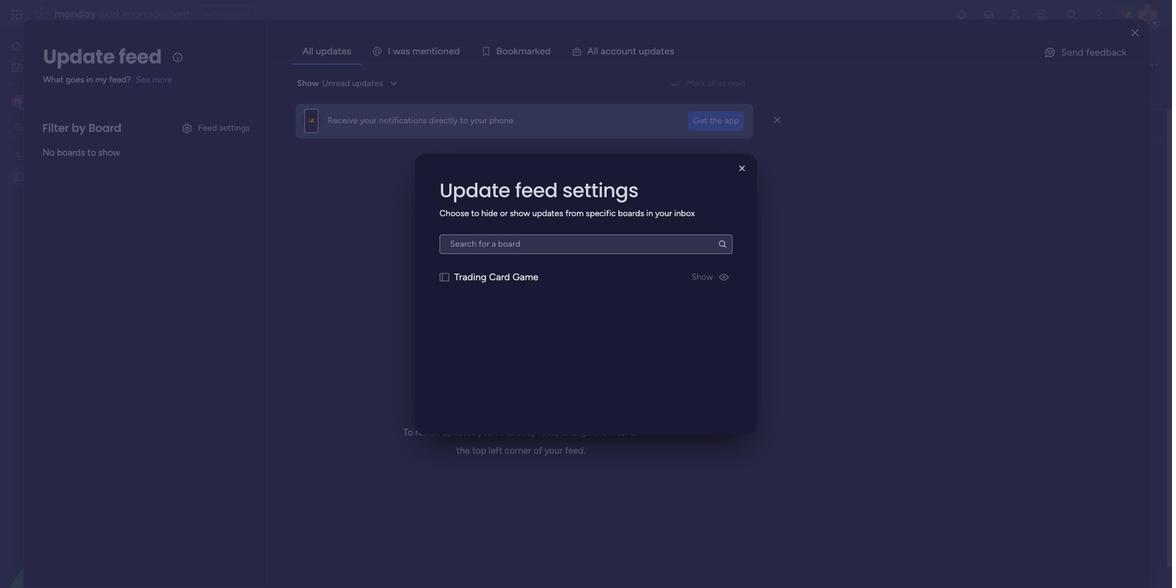 Task type: vqa. For each thing, say whether or not it's contained in the screenshot.
no boards to show on the top of the page
yes



Task type: describe. For each thing, give the bounding box(es) containing it.
read,
[[539, 427, 559, 438]]

left
[[489, 445, 503, 456]]

product design and development inside "field"
[[759, 58, 941, 73]]

boards inside update feed settings choose to hide or show updates from specific boards in your inbox
[[618, 208, 645, 218]]

marketing for marketing plan
[[29, 150, 67, 161]]

get the app button
[[689, 111, 744, 130]]

d for i w a s m e n t i o n e d
[[454, 45, 460, 57]]

my
[[95, 75, 107, 85]]

search everything image
[[1067, 9, 1079, 21]]

1 vertical spatial to
[[87, 147, 96, 158]]

all
[[303, 45, 314, 57]]

feed settings
[[198, 123, 250, 133]]

filter
[[610, 427, 629, 438]]

directly
[[429, 115, 458, 126]]

notifications image
[[956, 9, 968, 21]]

Date field
[[606, 154, 631, 167]]

filter by board
[[42, 120, 122, 136]]

2 group title from the top
[[210, 324, 271, 340]]

1 horizontal spatial trading card game
[[188, 40, 334, 60]]

my work option
[[7, 57, 148, 77]]

workspace image
[[12, 95, 24, 108]]

hide
[[482, 208, 498, 218]]

receive
[[328, 115, 358, 126]]

to
[[404, 427, 413, 438]]

workspace
[[52, 95, 100, 107]]

see plans button
[[197, 5, 256, 24]]

no boards to show
[[42, 147, 120, 158]]

3 e from the left
[[540, 45, 545, 57]]

by
[[72, 120, 86, 136]]

1 vertical spatial status
[[777, 294, 802, 304]]

close image
[[1132, 28, 1140, 38]]

get the app
[[694, 115, 739, 126]]

1 vertical spatial development
[[308, 199, 359, 210]]

stuck
[[522, 221, 544, 231]]

show button
[[687, 267, 735, 287]]

nov for nov 18, 2023
[[595, 199, 610, 208]]

feed
[[198, 123, 217, 133]]

tab inside tab list
[[265, 65, 284, 84]]

1 group title from the top
[[210, 129, 271, 144]]

a l l a c c o u n t u p d a t e s
[[588, 45, 675, 57]]

analysis
[[378, 177, 409, 188]]

to for receive
[[460, 115, 468, 126]]

management
[[123, 7, 190, 21]]

goes
[[66, 75, 84, 85]]

w
[[393, 45, 401, 57]]

add new group button
[[186, 476, 273, 496]]

select product image
[[11, 9, 23, 21]]

monday work management
[[54, 7, 190, 21]]

invite members image
[[1010, 9, 1022, 21]]

m for a
[[519, 45, 527, 57]]

sort
[[465, 100, 481, 110]]

1 vertical spatial date
[[777, 344, 795, 354]]

b
[[497, 45, 503, 57]]

work for monday
[[99, 7, 121, 21]]

game inside list box
[[80, 171, 103, 181]]

r
[[532, 45, 535, 57]]

Search in workspace field
[[26, 121, 102, 135]]

1 group title field from the top
[[207, 129, 274, 145]]

research
[[259, 177, 295, 188]]

1 title from the top
[[248, 129, 271, 144]]

2 n from the left
[[443, 45, 449, 57]]

your down sort
[[470, 115, 488, 126]]

group
[[245, 481, 268, 491]]

lottie animation image
[[0, 465, 156, 588]]

send
[[1062, 46, 1084, 58]]

1 n from the left
[[426, 45, 432, 57]]

audience
[[340, 177, 376, 188]]

phone
[[490, 115, 514, 126]]

of
[[534, 445, 543, 456]]

1 horizontal spatial game
[[288, 40, 334, 60]]

filter for filter
[[404, 100, 423, 110]]

2 k from the left
[[535, 45, 540, 57]]

m for e
[[413, 45, 421, 57]]

add for add widget
[[777, 119, 793, 130]]

1 horizontal spatial trading
[[188, 40, 244, 60]]

2 group from the top
[[210, 324, 245, 340]]

p
[[645, 45, 651, 57]]

21,
[[612, 221, 622, 230]]

16,
[[612, 243, 622, 252]]

1 a from the left
[[401, 45, 406, 57]]

1 t from the left
[[432, 45, 436, 57]]

2 working from the top
[[508, 199, 539, 209]]

updates inside tab list
[[316, 45, 351, 57]]

get
[[694, 115, 708, 126]]

nov 21, 2023
[[595, 221, 642, 230]]

1 vertical spatial the
[[594, 427, 607, 438]]

and inside "field"
[[844, 58, 865, 73]]

1 s from the left
[[406, 45, 410, 57]]

show inside update feed settings choose to hide or show updates from specific boards in your inbox
[[510, 208, 531, 218]]

marketing for marketing and branding campaign
[[231, 243, 269, 254]]

1 o from the left
[[438, 45, 443, 57]]

1 button
[[390, 171, 430, 193]]

2 d from the left
[[545, 45, 551, 57]]

nov 18, 2023
[[595, 199, 642, 208]]

add widget button
[[755, 115, 826, 134]]

feed.
[[565, 445, 586, 456]]

3 n from the left
[[628, 45, 633, 57]]

18,
[[612, 199, 622, 208]]

2023 for nov 18, 2023
[[624, 199, 642, 208]]

update for update feed settings choose to hide or show updates from specific boards in your inbox
[[440, 176, 511, 204]]

main workspace
[[28, 95, 100, 107]]

1 vertical spatial tab list
[[185, 65, 1148, 85]]

or
[[500, 208, 508, 218]]

campaign
[[324, 243, 363, 254]]

person button
[[327, 95, 380, 115]]

2 horizontal spatial trading card game
[[454, 271, 539, 283]]

development inside "field"
[[868, 58, 941, 73]]

help image
[[1093, 9, 1106, 21]]

arrow down image
[[427, 98, 442, 112]]

name
[[777, 194, 800, 204]]

james peterson image
[[1139, 5, 1158, 24]]

1 vertical spatial product design and development
[[231, 199, 359, 210]]

hide
[[512, 100, 530, 110]]

you've
[[478, 427, 505, 438]]

4 a from the left
[[656, 45, 661, 57]]

feedback
[[1087, 46, 1127, 58]]

product inside product design and development "field"
[[759, 58, 801, 73]]

top
[[473, 445, 487, 456]]

1 horizontal spatial card
[[248, 40, 285, 60]]

nov 16, 2023
[[595, 243, 642, 252]]

choose
[[440, 208, 469, 218]]

dapulse x slim image
[[775, 115, 781, 126]]

your inside update feed settings choose to hide or show updates from specific boards in your inbox
[[656, 208, 673, 218]]

Status field
[[518, 154, 548, 167]]

what
[[43, 75, 64, 85]]

2 vertical spatial game
[[513, 271, 539, 283]]

2 l from the left
[[596, 45, 599, 57]]

show
[[692, 272, 713, 282]]

person inside person popup button
[[347, 100, 373, 110]]

2 on from the top
[[541, 199, 551, 209]]

1 k from the left
[[514, 45, 519, 57]]

to revisit updates you've already read, change the filter at the top left corner of your feed.
[[404, 427, 639, 456]]

1 vertical spatial see
[[136, 75, 150, 85]]

branding
[[287, 243, 322, 254]]

2 vertical spatial trading
[[454, 271, 487, 283]]

the inside button
[[710, 115, 723, 126]]

person inside person "field"
[[447, 155, 473, 165]]

1 it from the top
[[553, 177, 558, 187]]

setup
[[330, 221, 353, 232]]

card inside list box
[[59, 171, 78, 181]]

corner
[[505, 445, 532, 456]]

status inside field
[[521, 155, 545, 165]]

what goes in my feed? see more
[[43, 75, 172, 85]]

marketing plan
[[29, 150, 85, 161]]

receive your notifications directly to your phone
[[328, 115, 514, 126]]

1 l from the left
[[594, 45, 596, 57]]

market
[[231, 177, 257, 188]]

0 horizontal spatial in
[[86, 75, 93, 85]]

from
[[566, 208, 584, 218]]

market research and target audience analysis
[[231, 177, 409, 188]]

1
[[414, 181, 416, 188]]

already
[[507, 427, 537, 438]]

update feed
[[43, 43, 162, 70]]

updates inside to revisit updates you've already read, change the filter at the top left corner of your feed.
[[443, 427, 476, 438]]

tab list containing all updates
[[292, 39, 1145, 64]]

app
[[725, 115, 739, 126]]

feed?
[[109, 75, 131, 85]]

sort button
[[445, 95, 489, 115]]

1 working on it from the top
[[508, 177, 558, 187]]

1 c from the left
[[606, 45, 611, 57]]

update feed settings choose to hide or show updates from specific boards in your inbox
[[440, 176, 695, 218]]

no
[[42, 147, 55, 158]]

my work
[[28, 62, 61, 72]]

2023 for nov 21, 2023
[[623, 221, 642, 230]]

2 working on it from the top
[[508, 199, 558, 209]]

0 vertical spatial show
[[98, 147, 120, 158]]



Task type: locate. For each thing, give the bounding box(es) containing it.
3 d from the left
[[651, 45, 656, 57]]

1 vertical spatial 2023
[[623, 221, 642, 230]]

your left inbox
[[656, 208, 673, 218]]

to down sort popup button
[[460, 115, 468, 126]]

0 vertical spatial trading
[[188, 40, 244, 60]]

1 horizontal spatial updates
[[443, 427, 476, 438]]

product design and development
[[759, 58, 941, 73], [231, 199, 359, 210]]

show
[[98, 147, 120, 158], [510, 208, 531, 218]]

3 t from the left
[[661, 45, 665, 57]]

d for a l l a c c o u n t u p d a t e s
[[651, 45, 656, 57]]

to
[[460, 115, 468, 126], [87, 147, 96, 158], [471, 208, 480, 218]]

home link
[[7, 37, 148, 56]]

0 vertical spatial in
[[86, 75, 93, 85]]

inbox
[[675, 208, 695, 218]]

1 working from the top
[[508, 177, 539, 187]]

u left p
[[622, 45, 628, 57]]

1 horizontal spatial filter
[[404, 100, 423, 110]]

add for add new group
[[209, 481, 225, 491]]

0 vertical spatial settings
[[219, 123, 250, 133]]

filter
[[404, 100, 423, 110], [42, 120, 69, 136]]

1 vertical spatial group title field
[[207, 324, 274, 340]]

filter up receive your notifications directly to your phone
[[404, 100, 423, 110]]

0 vertical spatial product design and development
[[759, 58, 941, 73]]

1 horizontal spatial k
[[535, 45, 540, 57]]

2 title from the top
[[248, 324, 271, 340]]

feed inside update feed settings choose to hide or show updates from specific boards in your inbox
[[515, 176, 558, 204]]

Group Title field
[[207, 129, 274, 145], [207, 324, 274, 340]]

0 vertical spatial it
[[553, 177, 558, 187]]

o left p
[[617, 45, 622, 57]]

e right i
[[449, 45, 454, 57]]

card
[[248, 40, 285, 60], [59, 171, 78, 181], [489, 271, 510, 283]]

2 horizontal spatial trading
[[454, 271, 487, 283]]

1 horizontal spatial show
[[510, 208, 531, 218]]

to right plan
[[87, 147, 96, 158]]

0 vertical spatial lottie animation element
[[424, 175, 619, 370]]

2023 right 21,
[[623, 221, 642, 230]]

target
[[313, 177, 338, 188]]

date
[[609, 155, 628, 165], [777, 344, 795, 354]]

2023 right 18, at the top
[[624, 199, 642, 208]]

1 vertical spatial title
[[248, 324, 271, 340]]

in left my
[[86, 75, 93, 85]]

e right p
[[665, 45, 670, 57]]

monday
[[54, 7, 96, 21]]

0 horizontal spatial product design and development
[[231, 199, 359, 210]]

in inside update feed settings choose to hide or show updates from specific boards in your inbox
[[647, 208, 653, 218]]

plan
[[69, 150, 85, 161]]

see
[[214, 9, 228, 20], [136, 75, 150, 85]]

2 horizontal spatial t
[[661, 45, 665, 57]]

3 2023 from the top
[[623, 243, 642, 252]]

0 horizontal spatial lottie animation element
[[0, 465, 156, 588]]

Search field
[[284, 97, 321, 114]]

person down directly
[[447, 155, 473, 165]]

o left r
[[503, 45, 508, 57]]

filter inside filter popup button
[[404, 100, 423, 110]]

0 vertical spatial the
[[710, 115, 723, 126]]

settings
[[219, 123, 250, 133], [563, 176, 639, 204]]

board
[[89, 120, 122, 136]]

1 vertical spatial settings
[[563, 176, 639, 204]]

feed down 'status' field
[[515, 176, 558, 204]]

u right the a
[[639, 45, 645, 57]]

1 horizontal spatial boards
[[618, 208, 645, 218]]

updates up top
[[443, 427, 476, 438]]

working
[[508, 177, 539, 187], [508, 199, 539, 209]]

0 vertical spatial design
[[804, 58, 841, 73]]

see more link
[[136, 74, 172, 86]]

add inside popup button
[[777, 119, 793, 130]]

0 horizontal spatial game
[[80, 171, 103, 181]]

all updates link
[[293, 40, 361, 63]]

l right the a
[[596, 45, 599, 57]]

2023
[[624, 199, 642, 208], [623, 221, 642, 230], [623, 243, 642, 252]]

monday marketplace image
[[1037, 9, 1049, 21]]

add left new
[[209, 481, 225, 491]]

to for update
[[471, 208, 480, 218]]

on down 'status' field
[[541, 177, 551, 187]]

2 horizontal spatial game
[[513, 271, 539, 283]]

your down person popup button
[[360, 115, 377, 126]]

1 vertical spatial trading card game
[[29, 171, 103, 181]]

1 horizontal spatial the
[[594, 427, 607, 438]]

design inside "field"
[[804, 58, 841, 73]]

1 vertical spatial working on it
[[508, 199, 558, 209]]

u
[[622, 45, 628, 57], [639, 45, 645, 57]]

list box
[[0, 143, 156, 352]]

0 horizontal spatial settings
[[219, 123, 250, 133]]

m
[[413, 45, 421, 57], [519, 45, 527, 57]]

settings inside button
[[219, 123, 250, 133]]

title
[[248, 129, 271, 144], [248, 324, 271, 340]]

marketing inside list box
[[29, 150, 67, 161]]

2 u from the left
[[639, 45, 645, 57]]

hide button
[[492, 95, 537, 115]]

trading card game down the marketing plan
[[29, 171, 103, 181]]

1 vertical spatial card
[[59, 171, 78, 181]]

1 u from the left
[[622, 45, 628, 57]]

person down name
[[777, 244, 803, 254]]

working on it up stuck
[[508, 199, 558, 209]]

see inside button
[[214, 9, 228, 20]]

add new group
[[209, 481, 268, 491]]

notifications
[[379, 115, 427, 126]]

0 horizontal spatial trading
[[29, 171, 57, 181]]

o right w
[[438, 45, 443, 57]]

group title
[[210, 129, 271, 144], [210, 324, 271, 340]]

add view image
[[1146, 92, 1151, 101]]

2 horizontal spatial d
[[651, 45, 656, 57]]

filter for filter by board
[[42, 120, 69, 136]]

t right w
[[432, 45, 436, 57]]

1 horizontal spatial person
[[447, 155, 473, 165]]

o
[[438, 45, 443, 57], [503, 45, 508, 57], [508, 45, 514, 57], [617, 45, 622, 57]]

2 t from the left
[[633, 45, 637, 57]]

2 horizontal spatial updates
[[533, 208, 564, 218]]

nov for nov 21, 2023
[[595, 221, 610, 230]]

0 vertical spatial person
[[347, 100, 373, 110]]

4 o from the left
[[617, 45, 622, 57]]

n
[[426, 45, 432, 57], [443, 45, 449, 57], [628, 45, 633, 57]]

n left i
[[426, 45, 432, 57]]

1 group from the top
[[210, 129, 245, 144]]

1 vertical spatial nov
[[595, 221, 610, 230]]

specific
[[586, 208, 616, 218]]

0 horizontal spatial show
[[98, 147, 120, 158]]

design
[[804, 58, 841, 73], [263, 199, 290, 210]]

0 horizontal spatial see
[[136, 75, 150, 85]]

2 vertical spatial trading card game
[[454, 271, 539, 283]]

3 nov from the top
[[595, 243, 610, 252]]

updates right all
[[316, 45, 351, 57]]

2 c from the left
[[611, 45, 617, 57]]

1 vertical spatial game
[[80, 171, 103, 181]]

settings right feed
[[219, 123, 250, 133]]

Product Design and Development field
[[756, 58, 1105, 74]]

filter left by on the top left
[[42, 120, 69, 136]]

logistics
[[294, 221, 328, 232]]

1 vertical spatial feed
[[515, 176, 558, 204]]

s right w
[[406, 45, 410, 57]]

nov left 18, at the top
[[595, 199, 610, 208]]

1 d from the left
[[454, 45, 460, 57]]

1 vertical spatial update
[[440, 176, 511, 204]]

0 vertical spatial 2023
[[624, 199, 642, 208]]

1 horizontal spatial add
[[777, 119, 793, 130]]

a right b
[[527, 45, 532, 57]]

t left p
[[633, 45, 637, 57]]

group
[[210, 129, 245, 144], [210, 324, 245, 340]]

to inside update feed settings choose to hide or show updates from specific boards in your inbox
[[471, 208, 480, 218]]

trading inside list box
[[29, 171, 57, 181]]

0 horizontal spatial filter
[[42, 120, 69, 136]]

m left i
[[413, 45, 421, 57]]

show right or
[[510, 208, 531, 218]]

3 o from the left
[[508, 45, 514, 57]]

0 vertical spatial on
[[541, 177, 551, 187]]

widget
[[795, 119, 822, 130]]

2 group title field from the top
[[207, 324, 274, 340]]

update inside update feed settings choose to hide or show updates from specific boards in your inbox
[[440, 176, 511, 204]]

feed
[[119, 43, 162, 70], [515, 176, 558, 204]]

in right nov 18, 2023
[[647, 208, 653, 218]]

1 horizontal spatial design
[[804, 58, 841, 73]]

l
[[594, 45, 596, 57], [596, 45, 599, 57]]

the left filter
[[594, 427, 607, 438]]

update feed image
[[983, 9, 995, 21]]

1 horizontal spatial see
[[214, 9, 228, 20]]

game down done
[[513, 271, 539, 283]]

1 vertical spatial group title
[[210, 324, 271, 340]]

1 horizontal spatial u
[[639, 45, 645, 57]]

1 on from the top
[[541, 177, 551, 187]]

game down plan
[[80, 171, 103, 181]]

add inside button
[[209, 481, 225, 491]]

trading card game inside list box
[[29, 171, 103, 181]]

2 nov from the top
[[595, 221, 610, 230]]

change
[[561, 427, 592, 438]]

send feedback
[[1062, 46, 1127, 58]]

a right i
[[401, 45, 406, 57]]

design down research
[[263, 199, 290, 210]]

all updates
[[303, 45, 351, 57]]

the right get
[[710, 115, 723, 126]]

0 vertical spatial work
[[99, 7, 121, 21]]

0 vertical spatial update
[[43, 43, 115, 70]]

development
[[868, 58, 941, 73], [308, 199, 359, 210]]

product down market
[[231, 199, 261, 210]]

0 horizontal spatial product
[[231, 199, 261, 210]]

main
[[28, 95, 50, 107]]

add left the widget
[[777, 119, 793, 130]]

n right i
[[443, 45, 449, 57]]

person up receive
[[347, 100, 373, 110]]

1 vertical spatial it
[[553, 199, 558, 209]]

list box containing marketing plan
[[0, 143, 156, 352]]

0 vertical spatial working
[[508, 177, 539, 187]]

d
[[454, 45, 460, 57], [545, 45, 551, 57], [651, 45, 656, 57]]

None search field
[[440, 234, 733, 254]]

new
[[227, 481, 243, 491]]

i
[[436, 45, 438, 57]]

public board image
[[13, 170, 24, 182]]

a right p
[[656, 45, 661, 57]]

1 horizontal spatial product
[[759, 58, 801, 73]]

see left plans
[[214, 9, 228, 20]]

game up search field
[[288, 40, 334, 60]]

m
[[14, 96, 21, 106]]

e right r
[[540, 45, 545, 57]]

nov down specific
[[595, 221, 610, 230]]

2 horizontal spatial person
[[777, 244, 803, 254]]

2 s from the left
[[670, 45, 675, 57]]

2 e from the left
[[449, 45, 454, 57]]

0 vertical spatial updates
[[316, 45, 351, 57]]

james peterson image
[[1113, 59, 1126, 72]]

1 vertical spatial boards
[[618, 208, 645, 218]]

trading card game down plans
[[188, 40, 334, 60]]

1 e from the left
[[421, 45, 426, 57]]

nov left the 16,
[[595, 243, 610, 252]]

boards
[[57, 147, 85, 158], [618, 208, 645, 218]]

2 vertical spatial the
[[457, 445, 470, 456]]

work right "monday"
[[99, 7, 121, 21]]

0 vertical spatial status
[[521, 155, 545, 165]]

marketing left plan
[[29, 150, 67, 161]]

0 vertical spatial card
[[248, 40, 285, 60]]

1 vertical spatial product
[[231, 199, 261, 210]]

settings inside update feed settings choose to hide or show updates from specific boards in your inbox
[[563, 176, 639, 204]]

home option
[[7, 37, 148, 56]]

2 2023 from the top
[[623, 221, 642, 230]]

1 vertical spatial design
[[263, 199, 290, 210]]

s right p
[[670, 45, 675, 57]]

0 horizontal spatial trading card game
[[29, 171, 103, 181]]

Search for a board search field
[[440, 234, 733, 254]]

done
[[523, 243, 543, 253]]

2 vertical spatial card
[[489, 271, 510, 283]]

tab list
[[292, 39, 1145, 64], [185, 65, 1148, 85]]

home
[[27, 41, 50, 51]]

0 vertical spatial filter
[[404, 100, 423, 110]]

distribution and logistics setup
[[231, 221, 353, 232]]

lottie animation element
[[424, 175, 619, 370], [0, 465, 156, 588]]

Person field
[[444, 154, 476, 167]]

tab
[[265, 65, 284, 84]]

1 horizontal spatial in
[[647, 208, 653, 218]]

2 horizontal spatial n
[[628, 45, 633, 57]]

your right of on the left
[[545, 445, 563, 456]]

0 horizontal spatial t
[[432, 45, 436, 57]]

your
[[360, 115, 377, 126], [470, 115, 488, 126], [656, 208, 673, 218], [545, 445, 563, 456]]

design up the widget
[[804, 58, 841, 73]]

0 vertical spatial see
[[214, 9, 228, 20]]

the left top
[[457, 445, 470, 456]]

m left r
[[519, 45, 527, 57]]

i w a s m e n t i o n e d
[[388, 45, 460, 57]]

1 vertical spatial lottie animation element
[[0, 465, 156, 588]]

filter button
[[384, 95, 442, 115]]

0 vertical spatial group
[[210, 129, 245, 144]]

updates inside update feed settings choose to hide or show updates from specific boards in your inbox
[[533, 208, 564, 218]]

1 nov from the top
[[595, 199, 610, 208]]

0 vertical spatial group title
[[210, 129, 271, 144]]

work for my
[[42, 62, 61, 72]]

l left p
[[594, 45, 596, 57]]

work up what
[[42, 62, 61, 72]]

marketing down "distribution"
[[231, 243, 269, 254]]

option
[[0, 144, 156, 147]]

marketing
[[29, 150, 67, 161], [231, 243, 269, 254]]

2 m from the left
[[519, 45, 527, 57]]

feed up "see more" link on the left top
[[119, 43, 162, 70]]

send feedback button
[[1040, 43, 1132, 62]]

working on it
[[508, 177, 558, 187], [508, 199, 558, 209]]

2 vertical spatial person
[[777, 244, 803, 254]]

feed for update feed settings choose to hide or show updates from specific boards in your inbox
[[515, 176, 558, 204]]

workspace selection element
[[12, 94, 102, 110]]

2023 right the 16,
[[623, 243, 642, 252]]

nov for nov 16, 2023
[[595, 243, 610, 252]]

a right the a
[[601, 45, 606, 57]]

0 vertical spatial nov
[[595, 199, 610, 208]]

0 horizontal spatial updates
[[316, 45, 351, 57]]

product
[[759, 58, 801, 73], [231, 199, 261, 210]]

0 vertical spatial development
[[868, 58, 941, 73]]

date inside field
[[609, 155, 628, 165]]

3 a from the left
[[601, 45, 606, 57]]

1 vertical spatial group
[[210, 324, 245, 340]]

1 2023 from the top
[[624, 199, 642, 208]]

working down 'status' field
[[508, 177, 539, 187]]

0 horizontal spatial boards
[[57, 147, 85, 158]]

plans
[[230, 9, 251, 20]]

n left p
[[628, 45, 633, 57]]

0 vertical spatial feed
[[119, 43, 162, 70]]

e
[[421, 45, 426, 57], [449, 45, 454, 57], [540, 45, 545, 57], [665, 45, 670, 57]]

2023 for nov 16, 2023
[[623, 243, 642, 252]]

working on it down 'status' field
[[508, 177, 558, 187]]

2 vertical spatial 2023
[[623, 243, 642, 252]]

e left i
[[421, 45, 426, 57]]

boards right no
[[57, 147, 85, 158]]

updates up stuck
[[533, 208, 564, 218]]

0 horizontal spatial marketing
[[29, 150, 67, 161]]

0 horizontal spatial development
[[308, 199, 359, 210]]

1 vertical spatial filter
[[42, 120, 69, 136]]

status
[[521, 155, 545, 165], [777, 294, 802, 304]]

on up stuck
[[541, 199, 551, 209]]

product up the dapulse x slim icon at top right
[[759, 58, 801, 73]]

work inside option
[[42, 62, 61, 72]]

your inside to revisit updates you've already read, change the filter at the top left corner of your feed.
[[545, 445, 563, 456]]

2 horizontal spatial to
[[471, 208, 480, 218]]

feed for update feed
[[119, 43, 162, 70]]

1 horizontal spatial date
[[777, 344, 795, 354]]

1 vertical spatial updates
[[533, 208, 564, 218]]

1 horizontal spatial t
[[633, 45, 637, 57]]

working up stuck
[[508, 199, 539, 209]]

0 horizontal spatial card
[[59, 171, 78, 181]]

search image
[[718, 239, 728, 249]]

2 o from the left
[[503, 45, 508, 57]]

o right b
[[508, 45, 514, 57]]

s
[[406, 45, 410, 57], [670, 45, 675, 57]]

add widget
[[777, 119, 822, 130]]

boards up nov 21, 2023
[[618, 208, 645, 218]]

1 vertical spatial on
[[541, 199, 551, 209]]

1 m from the left
[[413, 45, 421, 57]]

1 horizontal spatial feed
[[515, 176, 558, 204]]

to left hide
[[471, 208, 480, 218]]

1 horizontal spatial lottie animation element
[[424, 175, 619, 370]]

4 e from the left
[[665, 45, 670, 57]]

see left more
[[136, 75, 150, 85]]

trading card game down done
[[454, 271, 539, 283]]

my work link
[[7, 57, 148, 77]]

show down board
[[98, 147, 120, 158]]

i
[[388, 45, 391, 57]]

settings up specific
[[563, 176, 639, 204]]

t right p
[[661, 45, 665, 57]]

0 horizontal spatial design
[[263, 199, 290, 210]]

revisit
[[416, 427, 440, 438]]

update
[[43, 43, 115, 70], [440, 176, 511, 204]]

0 horizontal spatial update
[[43, 43, 115, 70]]

update for update feed
[[43, 43, 115, 70]]

0 vertical spatial tab list
[[292, 39, 1145, 64]]

2 it from the top
[[553, 199, 558, 209]]

distribution
[[231, 221, 276, 232]]

1 horizontal spatial n
[[443, 45, 449, 57]]

more
[[152, 75, 172, 85]]

2 a from the left
[[527, 45, 532, 57]]



